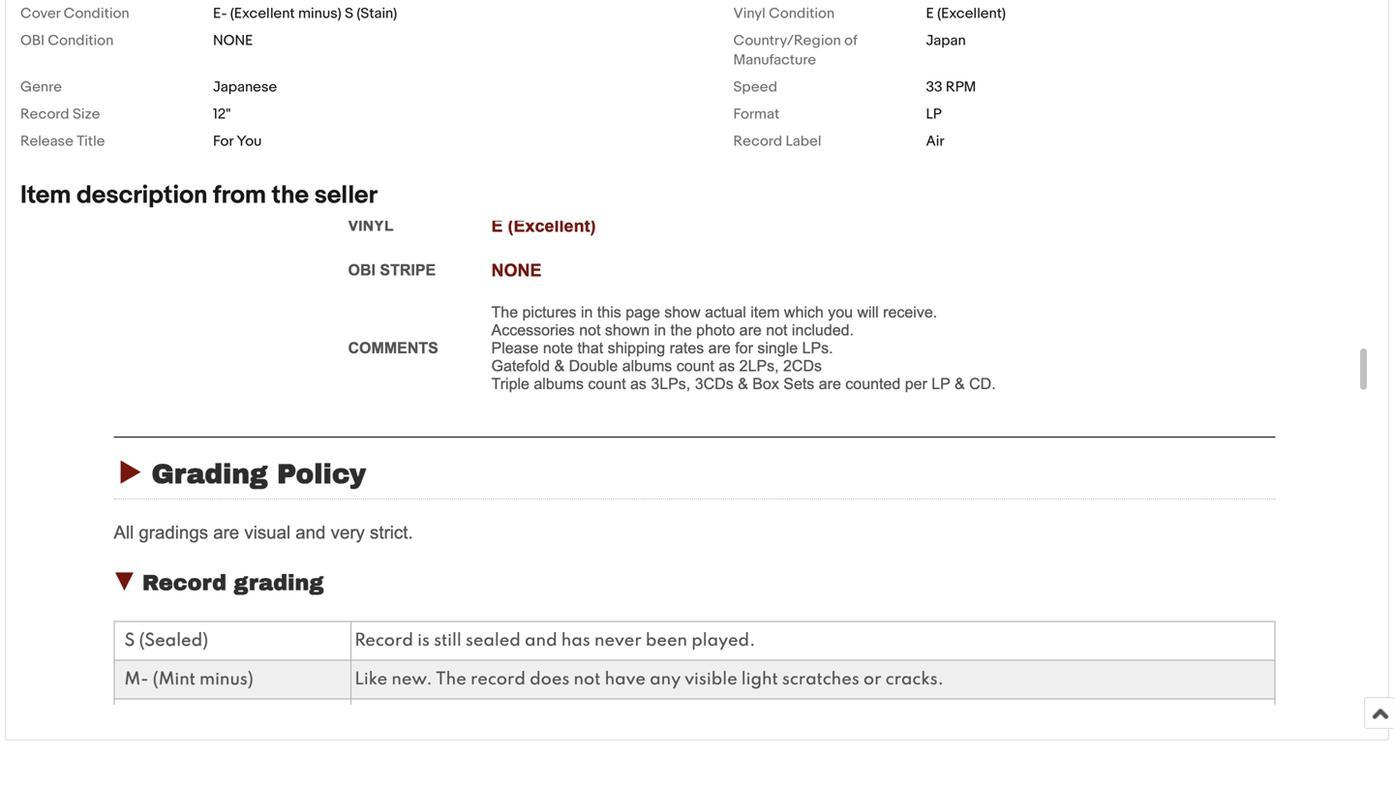 Task type: vqa. For each thing, say whether or not it's contained in the screenshot.


Task type: describe. For each thing, give the bounding box(es) containing it.
lp
[[927, 105, 942, 123]]

air
[[927, 133, 945, 150]]

e- (excellent minus) s (stain)
[[213, 5, 397, 22]]

description
[[77, 181, 208, 211]]

(stain)
[[357, 5, 397, 22]]

of
[[845, 32, 858, 49]]

vinyl condition
[[734, 5, 835, 22]]

label
[[786, 133, 822, 150]]

format
[[734, 105, 780, 123]]

obi
[[20, 32, 45, 49]]

condition for vinyl condition
[[769, 5, 835, 22]]

seller
[[315, 181, 378, 211]]

(excellent)
[[938, 5, 1007, 22]]

rpm
[[946, 78, 977, 96]]

e
[[927, 5, 935, 22]]

country/region
[[734, 32, 842, 49]]

item
[[20, 181, 71, 211]]

the
[[272, 181, 309, 211]]

cover condition
[[20, 5, 129, 22]]

record label
[[734, 133, 822, 150]]

s
[[345, 5, 354, 22]]

cover
[[20, 5, 60, 22]]

country/region of manufacture
[[734, 32, 858, 69]]

release title
[[20, 133, 105, 150]]

release
[[20, 133, 73, 150]]

title
[[77, 133, 105, 150]]

size
[[73, 105, 100, 123]]



Task type: locate. For each thing, give the bounding box(es) containing it.
record for record size
[[20, 105, 69, 123]]

condition for cover condition
[[64, 5, 129, 22]]

12"
[[213, 105, 231, 123]]

e (excellent)
[[927, 5, 1007, 22]]

genre
[[20, 78, 62, 96]]

condition down cover condition
[[48, 32, 114, 49]]

minus)
[[298, 5, 342, 22]]

33 rpm
[[927, 78, 977, 96]]

condition up country/region on the top of page
[[769, 5, 835, 22]]

manufacture
[[734, 51, 817, 69]]

japanese
[[213, 78, 277, 96]]

obi condition
[[20, 32, 114, 49]]

record down 'format'
[[734, 133, 783, 150]]

0 vertical spatial record
[[20, 105, 69, 123]]

item description from the seller
[[20, 181, 378, 211]]

none
[[213, 32, 253, 49]]

for
[[213, 133, 233, 150]]

(excellent
[[230, 5, 295, 22]]

record for record label
[[734, 133, 783, 150]]

33
[[927, 78, 943, 96]]

e-
[[213, 5, 227, 22]]

condition up obi condition
[[64, 5, 129, 22]]

0 horizontal spatial record
[[20, 105, 69, 123]]

record up release
[[20, 105, 69, 123]]

japan
[[927, 32, 966, 49]]

record
[[20, 105, 69, 123], [734, 133, 783, 150]]

condition for obi condition
[[48, 32, 114, 49]]

speed
[[734, 78, 778, 96]]

condition
[[64, 5, 129, 22], [769, 5, 835, 22], [48, 32, 114, 49]]

from
[[213, 181, 266, 211]]

you
[[237, 133, 262, 150]]

for you
[[213, 133, 262, 150]]

1 horizontal spatial record
[[734, 133, 783, 150]]

record size
[[20, 105, 100, 123]]

vinyl
[[734, 5, 766, 22]]

1 vertical spatial record
[[734, 133, 783, 150]]



